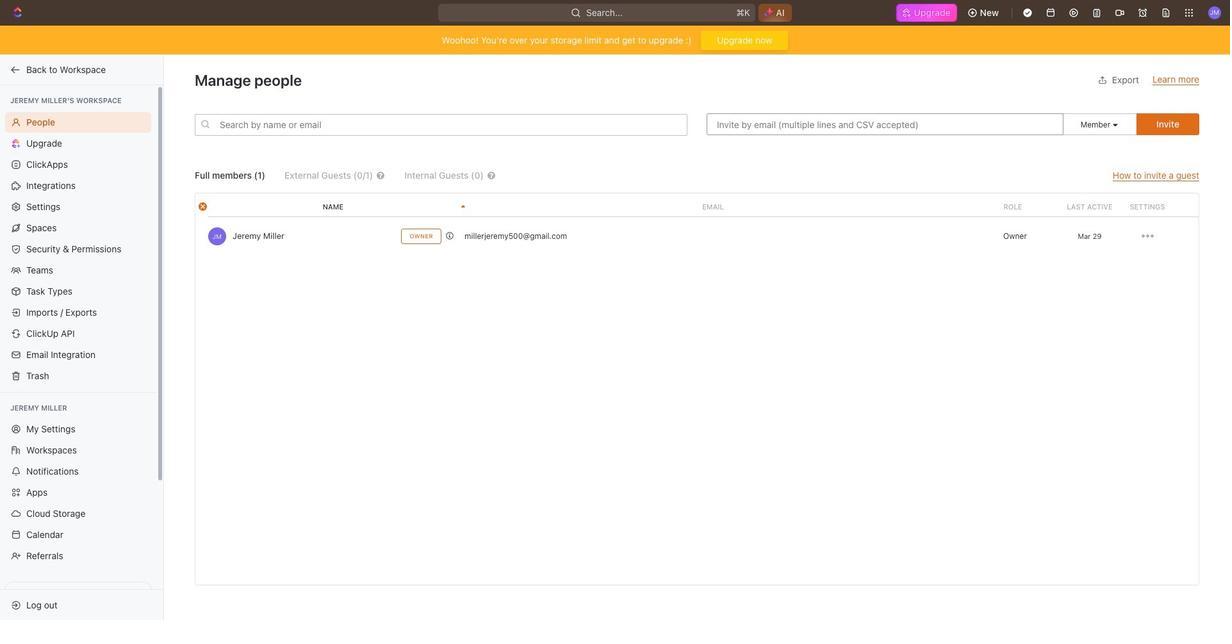 Task type: vqa. For each thing, say whether or not it's contained in the screenshot.
Add Custom Field dropdown button
no



Task type: describe. For each thing, give the bounding box(es) containing it.
Invite by email (multiple lines and CSV accepted) text field
[[707, 113, 1063, 135]]



Task type: locate. For each thing, give the bounding box(es) containing it.
Search by name or email text field
[[195, 114, 687, 136]]



